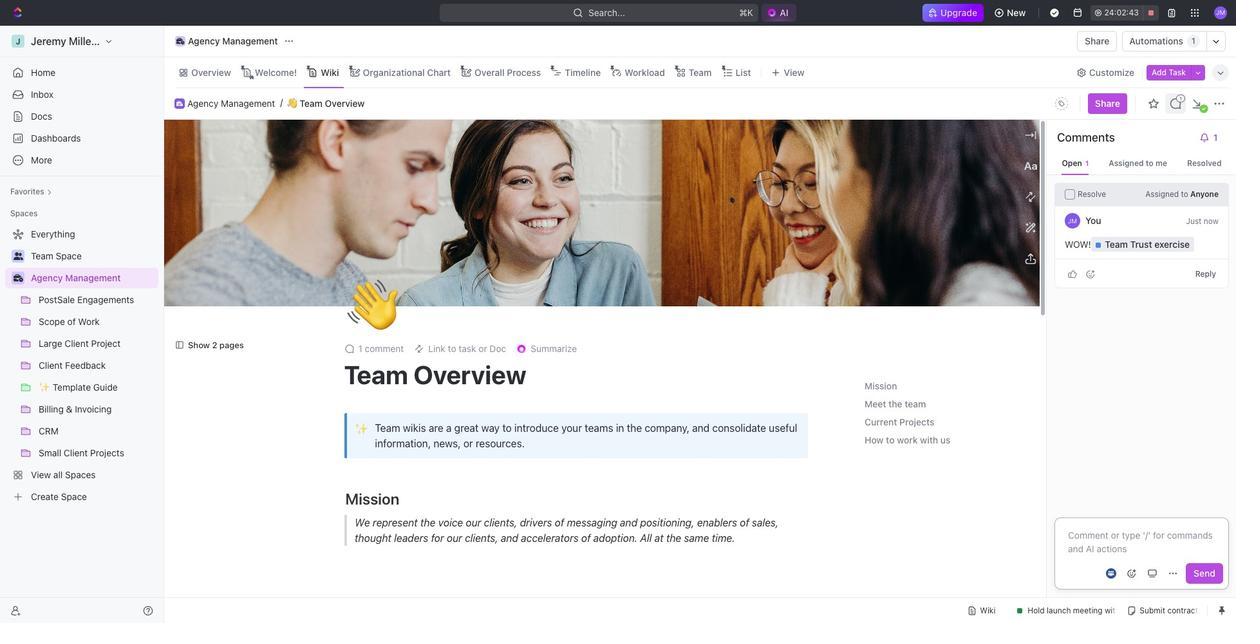 Task type: locate. For each thing, give the bounding box(es) containing it.
0 vertical spatial meet
[[865, 399, 886, 410]]

welcome!
[[255, 67, 297, 78]]

of left work
[[67, 316, 76, 327]]

management inside tree
[[65, 272, 121, 283]]

0 vertical spatial share
[[1085, 35, 1110, 46]]

agency down overview link on the left of page
[[187, 98, 218, 109]]

0 horizontal spatial meet
[[345, 596, 381, 614]]

team inside sidebar navigation
[[31, 250, 53, 261]]

reply button
[[1190, 266, 1221, 282]]

✨ template guide
[[39, 382, 118, 393]]

1 horizontal spatial projects
[[899, 417, 935, 428]]

clients, right for
[[465, 533, 498, 544]]

assigned for assigned to anyone
[[1145, 189, 1179, 199]]

change cover button
[[759, 281, 833, 302]]

team trust exercise link
[[1096, 239, 1190, 250]]

agency management link down team space link
[[31, 268, 156, 288]]

represent
[[372, 517, 417, 529]]

business time image for the bottommost the agency management link
[[13, 274, 23, 282]]

and left accelerators
[[501, 533, 518, 544]]

team up information,
[[375, 423, 400, 434]]

create space link
[[5, 487, 156, 507]]

✨
[[39, 382, 50, 393], [355, 422, 368, 435]]

agency management link up overview link on the left of page
[[172, 33, 281, 49]]

2 horizontal spatial overview
[[414, 359, 526, 390]]

workload
[[625, 67, 665, 78]]

agency management up postsale engagements
[[31, 272, 121, 283]]

1 up resolved
[[1213, 132, 1218, 143]]

👋 team overview
[[287, 98, 365, 109]]

space inside team space link
[[56, 250, 82, 261]]

👋 up 1 comment
[[347, 275, 398, 336]]

👋 inside 👋 team overview
[[287, 98, 298, 108]]

view inside button
[[784, 67, 804, 78]]

our down voice
[[446, 533, 462, 544]]

0 vertical spatial management
[[222, 35, 278, 46]]

1 horizontal spatial assigned
[[1145, 189, 1179, 199]]

2 vertical spatial management
[[65, 272, 121, 283]]

1 vertical spatial agency management link
[[187, 98, 275, 109]]

agency inside tree
[[31, 272, 63, 283]]

small client projects link
[[39, 443, 156, 464]]

tree containing everything
[[5, 224, 158, 507]]

0 vertical spatial business time image
[[176, 38, 184, 44]]

1 horizontal spatial ✨
[[355, 422, 368, 435]]

client up client feedback
[[65, 338, 89, 349]]

0 horizontal spatial 👋
[[287, 98, 298, 108]]

👋 for 👋
[[347, 275, 398, 336]]

1 horizontal spatial 👋
[[347, 275, 398, 336]]

1 vertical spatial mission
[[345, 490, 399, 508]]

✨ up billing
[[39, 382, 50, 393]]

chart
[[427, 67, 451, 78]]

work
[[897, 435, 918, 446]]

scope of work link
[[39, 312, 156, 332]]

0 vertical spatial ✨
[[39, 382, 50, 393]]

to left me at the top right
[[1146, 158, 1154, 168]]

or
[[479, 343, 487, 354], [463, 438, 473, 450]]

assigned down me at the top right
[[1145, 189, 1179, 199]]

1 vertical spatial share
[[1095, 98, 1120, 109]]

0 horizontal spatial spaces
[[10, 209, 38, 218]]

to right link
[[448, 343, 456, 354]]

projects inside tree
[[90, 447, 124, 458]]

team
[[689, 67, 712, 78], [300, 98, 323, 109], [1105, 239, 1128, 250], [31, 250, 53, 261], [344, 359, 408, 390], [375, 423, 400, 434]]

send button
[[1186, 563, 1223, 584]]

0 vertical spatial client
[[65, 338, 89, 349]]

exercise
[[1155, 239, 1190, 250]]

0 vertical spatial team
[[905, 399, 926, 410]]

0 horizontal spatial assigned
[[1109, 158, 1144, 168]]

workspace
[[106, 35, 159, 47]]

✨ for ✨ template guide
[[39, 382, 50, 393]]

and up adoption.
[[620, 517, 637, 529]]

1 vertical spatial space
[[61, 491, 87, 502]]

accelerators
[[521, 533, 578, 544]]

1 vertical spatial meet
[[345, 596, 381, 614]]

resolve
[[1078, 189, 1106, 199]]

0 vertical spatial space
[[56, 250, 82, 261]]

team wikis are a great way to introduce your teams in the company, and consolidate useful information, news, or resources.
[[375, 423, 800, 450]]

to inside dropdown button
[[448, 343, 456, 354]]

team
[[905, 399, 926, 410], [411, 596, 446, 614]]

2 vertical spatial agency
[[31, 272, 63, 283]]

✨ inside tree
[[39, 382, 50, 393]]

management down team space link
[[65, 272, 121, 283]]

agency up overview link on the left of page
[[188, 35, 220, 46]]

1 vertical spatial agency management
[[187, 98, 275, 109]]

overview left the welcome! 'link'
[[191, 67, 231, 78]]

management for the agency management link to the middle
[[221, 98, 275, 109]]

spaces down favorites
[[10, 209, 38, 218]]

1 vertical spatial management
[[221, 98, 275, 109]]

docs link
[[5, 106, 158, 127]]

space down "view all spaces" link
[[61, 491, 87, 502]]

0 horizontal spatial ✨
[[39, 382, 50, 393]]

home link
[[5, 62, 158, 83]]

and right "company,"
[[692, 423, 710, 434]]

⌘k
[[739, 7, 753, 18]]

👋 down welcome!
[[287, 98, 298, 108]]

list
[[736, 67, 751, 78]]

✨ left wikis
[[355, 422, 368, 435]]

agency management up overview link on the left of page
[[188, 35, 278, 46]]

0 horizontal spatial meet the team
[[345, 596, 446, 614]]

0 horizontal spatial team
[[411, 596, 446, 614]]

to right the how
[[886, 435, 895, 446]]

team left list "link"
[[689, 67, 712, 78]]

👋 for 👋 team overview
[[287, 98, 298, 108]]

or inside team wikis are a great way to introduce your teams in the company, and consolidate useful information, news, or resources.
[[463, 438, 473, 450]]

0 vertical spatial assigned
[[1109, 158, 1144, 168]]

team space link
[[31, 246, 156, 267]]

1 vertical spatial business time image
[[176, 101, 183, 106]]

business time image inside tree
[[13, 274, 23, 282]]

team overview
[[344, 359, 526, 390]]

1 vertical spatial overview
[[325, 98, 365, 109]]

agency
[[188, 35, 220, 46], [187, 98, 218, 109], [31, 272, 63, 283]]

1 horizontal spatial team
[[905, 399, 926, 410]]

space for create space
[[61, 491, 87, 502]]

cover
[[802, 285, 825, 296]]

1 horizontal spatial spaces
[[65, 469, 96, 480]]

client down large
[[39, 360, 63, 371]]

0 horizontal spatial and
[[501, 533, 518, 544]]

1 vertical spatial projects
[[90, 447, 124, 458]]

0 vertical spatial projects
[[899, 417, 935, 428]]

to right way
[[502, 423, 512, 434]]

1 vertical spatial assigned
[[1145, 189, 1179, 199]]

1 vertical spatial our
[[446, 533, 462, 544]]

space down everything link
[[56, 250, 82, 261]]

agency management for the bottommost the agency management link
[[31, 272, 121, 283]]

0 vertical spatial view
[[784, 67, 804, 78]]

1 comment
[[358, 343, 404, 354]]

meet
[[865, 399, 886, 410], [345, 596, 381, 614]]

2 vertical spatial client
[[64, 447, 88, 458]]

agency management inside tree
[[31, 272, 121, 283]]

we
[[354, 517, 370, 529]]

1 vertical spatial spaces
[[65, 469, 96, 480]]

business time image
[[176, 38, 184, 44], [176, 101, 183, 106], [13, 274, 23, 282]]

to left the anyone
[[1181, 189, 1188, 199]]

view inside tree
[[31, 469, 51, 480]]

1 vertical spatial jm
[[1068, 217, 1077, 225]]

view left all
[[31, 469, 51, 480]]

0 vertical spatial agency
[[188, 35, 220, 46]]

2 vertical spatial business time image
[[13, 274, 23, 282]]

agency management link
[[172, 33, 281, 49], [187, 98, 275, 109], [31, 268, 156, 288]]

user group image
[[13, 252, 23, 260]]

space inside create space link
[[61, 491, 87, 502]]

information,
[[375, 438, 431, 450]]

tree
[[5, 224, 158, 507]]

1 horizontal spatial meet the team
[[865, 399, 926, 410]]

0 horizontal spatial projects
[[90, 447, 124, 458]]

projects up 'how to work with us'
[[899, 417, 935, 428]]

new
[[1007, 7, 1026, 18]]

everything link
[[5, 224, 156, 245]]

0 vertical spatial mission
[[865, 381, 897, 392]]

our
[[465, 517, 481, 529], [446, 533, 462, 544]]

assigned for assigned to me
[[1109, 158, 1144, 168]]

client
[[65, 338, 89, 349], [39, 360, 63, 371], [64, 447, 88, 458]]

management down the welcome! 'link'
[[221, 98, 275, 109]]

agency management down overview link on the left of page
[[187, 98, 275, 109]]

current projects
[[865, 417, 935, 428]]

docs
[[31, 111, 52, 122]]

view
[[784, 67, 804, 78], [31, 469, 51, 480]]

spaces
[[10, 209, 38, 218], [65, 469, 96, 480]]

2 vertical spatial overview
[[414, 359, 526, 390]]

assigned left me at the top right
[[1109, 158, 1144, 168]]

agency down team space
[[31, 272, 63, 283]]

new button
[[989, 3, 1034, 23]]

favorites button
[[5, 184, 57, 200]]

0 horizontal spatial view
[[31, 469, 51, 480]]

dropdown menu image
[[1051, 93, 1072, 114]]

mission up we
[[345, 490, 399, 508]]

2 vertical spatial agency management
[[31, 272, 121, 283]]

of
[[67, 316, 76, 327], [554, 517, 564, 529], [740, 517, 749, 529], [581, 533, 590, 544]]

sidebar navigation
[[0, 26, 167, 623]]

projects down crm link
[[90, 447, 124, 458]]

0 vertical spatial spaces
[[10, 209, 38, 218]]

wikis
[[403, 423, 426, 434]]

0 horizontal spatial overview
[[191, 67, 231, 78]]

share up customize button
[[1085, 35, 1110, 46]]

upgrade link
[[922, 4, 984, 22]]

0 vertical spatial or
[[479, 343, 487, 354]]

drivers
[[520, 517, 552, 529]]

team down 1 comment
[[344, 359, 408, 390]]

share
[[1085, 35, 1110, 46], [1095, 98, 1120, 109]]

business time image for the agency management link to the middle
[[176, 101, 183, 106]]

1 vertical spatial view
[[31, 469, 51, 480]]

overview down wiki
[[325, 98, 365, 109]]

1 horizontal spatial jm
[[1216, 9, 1225, 16]]

team for team trust exercise
[[1105, 239, 1128, 250]]

comments
[[1057, 131, 1115, 144]]

reply
[[1195, 269, 1216, 278]]

0 vertical spatial our
[[465, 517, 481, 529]]

1 horizontal spatial overview
[[325, 98, 365, 109]]

your
[[561, 423, 582, 434]]

how
[[865, 435, 884, 446]]

0 vertical spatial and
[[692, 423, 710, 434]]

time.
[[711, 533, 735, 544]]

team right user group icon
[[31, 250, 53, 261]]

client up "view all spaces" link
[[64, 447, 88, 458]]

share down customize button
[[1095, 98, 1120, 109]]

assigned to anyone
[[1145, 189, 1219, 199]]

1 right open
[[1085, 159, 1089, 167]]

client for small
[[64, 447, 88, 458]]

2
[[212, 340, 217, 350]]

view right list
[[784, 67, 804, 78]]

1 horizontal spatial view
[[784, 67, 804, 78]]

team for team wikis are a great way to introduce your teams in the company, and consolidate useful information, news, or resources.
[[375, 423, 400, 434]]

✨ for ✨
[[355, 422, 368, 435]]

all
[[53, 469, 63, 480]]

1 vertical spatial or
[[463, 438, 473, 450]]

timeline
[[565, 67, 601, 78]]

overview link
[[189, 63, 231, 81]]

overview down task
[[414, 359, 526, 390]]

add
[[1152, 67, 1167, 77]]

0 vertical spatial 👋
[[287, 98, 298, 108]]

0 horizontal spatial mission
[[345, 490, 399, 508]]

team for team space
[[31, 250, 53, 261]]

1 horizontal spatial or
[[479, 343, 487, 354]]

team inside team wikis are a great way to introduce your teams in the company, and consolidate useful information, news, or resources.
[[375, 423, 400, 434]]

and
[[692, 423, 710, 434], [620, 517, 637, 529], [501, 533, 518, 544]]

management up the welcome! 'link'
[[222, 35, 278, 46]]

0 vertical spatial meet the team
[[865, 399, 926, 410]]

2 horizontal spatial and
[[692, 423, 710, 434]]

just now
[[1186, 216, 1219, 226]]

or down great
[[463, 438, 473, 450]]

or left doc
[[479, 343, 487, 354]]

1 vertical spatial 👋
[[347, 275, 398, 336]]

2 vertical spatial and
[[501, 533, 518, 544]]

0 horizontal spatial jm
[[1068, 217, 1077, 225]]

1 vertical spatial team
[[411, 596, 446, 614]]

introduce
[[514, 423, 559, 434]]

1 vertical spatial meet the team
[[345, 596, 446, 614]]

process
[[507, 67, 541, 78]]

crm link
[[39, 421, 156, 442]]

clients, left drivers
[[484, 517, 517, 529]]

tree inside sidebar navigation
[[5, 224, 158, 507]]

assigned
[[1109, 158, 1144, 168], [1145, 189, 1179, 199]]

team left trust
[[1105, 239, 1128, 250]]

management
[[222, 35, 278, 46], [221, 98, 275, 109], [65, 272, 121, 283]]

1 horizontal spatial meet
[[865, 399, 886, 410]]

task
[[1169, 67, 1186, 77]]

1 horizontal spatial and
[[620, 517, 637, 529]]

1 horizontal spatial mission
[[865, 381, 897, 392]]

spaces down small client projects
[[65, 469, 96, 480]]

1 vertical spatial agency
[[187, 98, 218, 109]]

reposition button
[[698, 281, 759, 302]]

0 vertical spatial jm
[[1216, 9, 1225, 16]]

our right voice
[[465, 517, 481, 529]]

mission up current
[[865, 381, 897, 392]]

resolved
[[1187, 158, 1222, 168]]

agency management link down overview link on the left of page
[[187, 98, 275, 109]]

1 vertical spatial ✨
[[355, 422, 368, 435]]

0 vertical spatial overview
[[191, 67, 231, 78]]

of up accelerators
[[554, 517, 564, 529]]

0 horizontal spatial or
[[463, 438, 473, 450]]



Task type: vqa. For each thing, say whether or not it's contained in the screenshot.
ClickApps
no



Task type: describe. For each thing, give the bounding box(es) containing it.
1 inside dropdown button
[[1213, 132, 1218, 143]]

how to work with us
[[865, 435, 951, 446]]

guide
[[93, 382, 118, 393]]

wow!
[[1065, 239, 1091, 250]]

0 vertical spatial clients,
[[484, 517, 517, 529]]

1 horizontal spatial our
[[465, 517, 481, 529]]

news,
[[434, 438, 461, 450]]

the inside team wikis are a great way to introduce your teams in the company, and consolidate useful information, news, or resources.
[[627, 423, 642, 434]]

j
[[16, 36, 20, 46]]

link to task or doc
[[428, 343, 506, 354]]

Resolve checkbox
[[1065, 189, 1075, 200]]

link
[[428, 343, 445, 354]]

1 vertical spatial client
[[39, 360, 63, 371]]

everything
[[31, 229, 75, 239]]

summarize button
[[511, 340, 582, 358]]

business time image inside the agency management link
[[176, 38, 184, 44]]

large client project link
[[39, 333, 156, 354]]

billing
[[39, 404, 64, 415]]

useful
[[769, 423, 797, 434]]

in
[[616, 423, 624, 434]]

of left sales,
[[740, 517, 749, 529]]

are
[[429, 423, 443, 434]]

2 vertical spatial agency management link
[[31, 268, 156, 288]]

space for team space
[[56, 250, 82, 261]]

1 vertical spatial and
[[620, 517, 637, 529]]

team space
[[31, 250, 82, 261]]

jm button
[[1210, 3, 1231, 23]]

0 horizontal spatial our
[[446, 533, 462, 544]]

organizational chart
[[363, 67, 451, 78]]

large client project
[[39, 338, 121, 349]]

agency for the agency management link to the middle
[[187, 98, 218, 109]]

agency for the bottommost the agency management link
[[31, 272, 63, 283]]

view for view
[[784, 67, 804, 78]]

agency management for the agency management link to the middle
[[187, 98, 275, 109]]

list link
[[733, 63, 751, 81]]

upgrade
[[940, 7, 977, 18]]

anyone
[[1190, 189, 1219, 199]]

create
[[31, 491, 59, 502]]

1 button
[[1194, 127, 1226, 148]]

consolidate
[[712, 423, 766, 434]]

open
[[1062, 158, 1082, 168]]

team down "wiki" link
[[300, 98, 323, 109]]

at
[[654, 533, 663, 544]]

miller's
[[69, 35, 103, 47]]

add task button
[[1147, 65, 1191, 80]]

client for large
[[65, 338, 89, 349]]

jeremy
[[31, 35, 66, 47]]

search...
[[589, 7, 625, 18]]

large
[[39, 338, 62, 349]]

0 vertical spatial agency management
[[188, 35, 278, 46]]

of down messaging
[[581, 533, 590, 544]]

create space
[[31, 491, 87, 502]]

organizational chart link
[[360, 63, 451, 81]]

project
[[91, 338, 121, 349]]

reposition
[[705, 285, 751, 296]]

and inside team wikis are a great way to introduce your teams in the company, and consolidate useful information, news, or resources.
[[692, 423, 710, 434]]

or inside link to task or doc dropdown button
[[479, 343, 487, 354]]

great
[[454, 423, 479, 434]]

overall
[[475, 67, 504, 78]]

0 vertical spatial agency management link
[[172, 33, 281, 49]]

overall process
[[475, 67, 541, 78]]

now
[[1204, 216, 1219, 226]]

1 vertical spatial clients,
[[465, 533, 498, 544]]

task
[[459, 343, 476, 354]]

more
[[31, 155, 52, 165]]

to for link to task or doc
[[448, 343, 456, 354]]

share button
[[1077, 31, 1117, 52]]

to for assigned to anyone
[[1181, 189, 1188, 199]]

wiki
[[321, 67, 339, 78]]

change cover button
[[759, 281, 833, 302]]

current
[[865, 417, 897, 428]]

with
[[920, 435, 938, 446]]

automations
[[1129, 35, 1183, 46]]

comment
[[365, 343, 404, 354]]

inbox link
[[5, 84, 158, 105]]

leaders
[[394, 533, 428, 544]]

1 inside open 1
[[1085, 159, 1089, 167]]

you
[[1085, 215, 1101, 226]]

jeremy miller's workspace, , element
[[12, 35, 24, 48]]

management for the bottommost the agency management link
[[65, 272, 121, 283]]

invoicing
[[75, 404, 112, 415]]

thought
[[354, 533, 391, 544]]

view for view all spaces
[[31, 469, 51, 480]]

view all spaces
[[31, 469, 96, 480]]

show
[[188, 340, 210, 350]]

view button
[[767, 57, 809, 88]]

sales,
[[752, 517, 778, 529]]

scope
[[39, 316, 65, 327]]

1 right automations
[[1192, 36, 1195, 46]]

anyone button
[[1188, 189, 1219, 200]]

view all spaces link
[[5, 465, 156, 485]]

to for how to work with us
[[886, 435, 895, 446]]

home
[[31, 67, 56, 78]]

team for team overview
[[344, 359, 408, 390]]

share inside share button
[[1085, 35, 1110, 46]]

client feedback link
[[39, 355, 156, 376]]

team trust exercise
[[1105, 239, 1190, 250]]

postsale
[[39, 294, 75, 305]]

to for assigned to me
[[1146, 158, 1154, 168]]

ai
[[780, 7, 788, 18]]

jm inside dropdown button
[[1216, 9, 1225, 16]]

customize button
[[1072, 63, 1138, 81]]

work
[[78, 316, 100, 327]]

of inside tree
[[67, 316, 76, 327]]

wiki link
[[318, 63, 339, 81]]

small
[[39, 447, 61, 458]]

dashboards link
[[5, 128, 158, 149]]

resources.
[[476, 438, 525, 450]]

inbox
[[31, 89, 53, 100]]

1 left comment
[[358, 343, 362, 354]]

summarize
[[531, 343, 577, 354]]

✨ template guide link
[[39, 377, 156, 398]]

teams
[[585, 423, 613, 434]]

billing & invoicing link
[[39, 399, 156, 420]]

positioning,
[[640, 517, 694, 529]]

to inside team wikis are a great way to introduce your teams in the company, and consolidate useful information, news, or resources.
[[502, 423, 512, 434]]

1 down task
[[1179, 95, 1182, 102]]

dashboards
[[31, 133, 81, 144]]

us
[[940, 435, 951, 446]]

ai button
[[762, 4, 796, 22]]

postsale engagements link
[[39, 290, 156, 310]]



